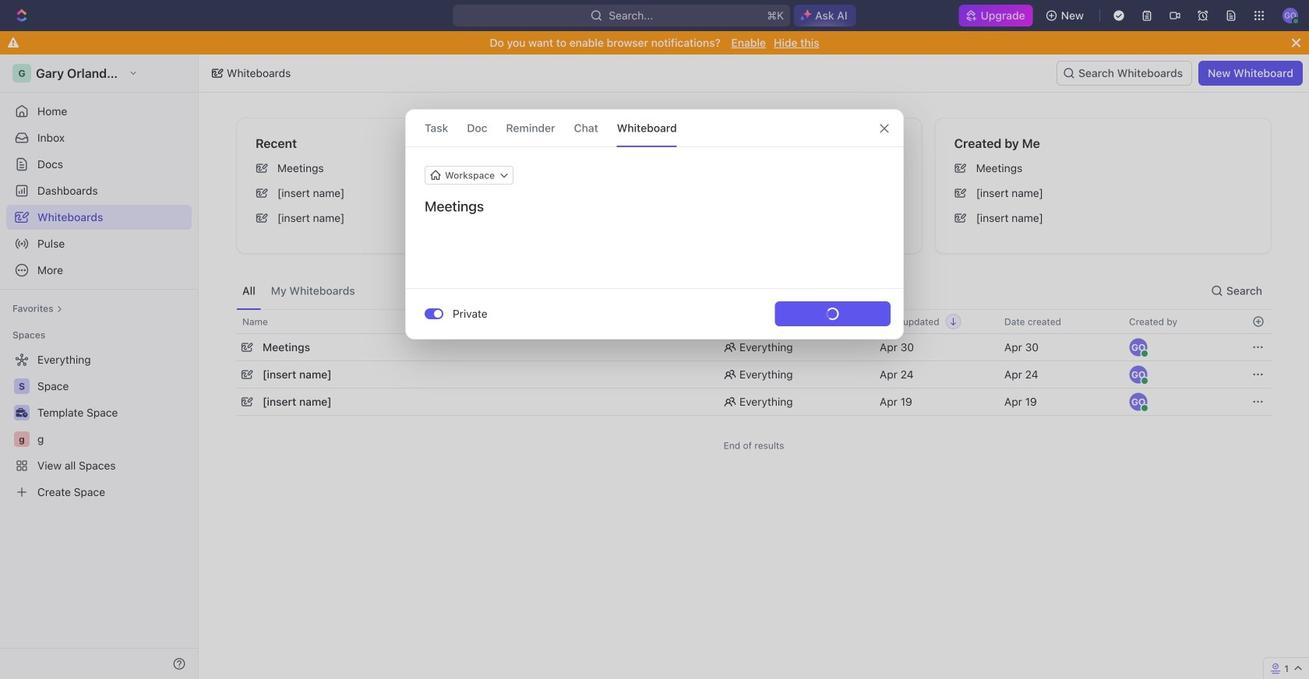 Task type: describe. For each thing, give the bounding box(es) containing it.
4 row from the top
[[236, 387, 1273, 418]]

sidebar navigation
[[0, 55, 199, 680]]

2 gary orlando, , online element from the top
[[1130, 366, 1150, 386]]

gary orlando, , online image
[[1141, 377, 1150, 386]]

3 row from the top
[[236, 359, 1273, 391]]

gary orlando, , online image for first gary orlando, , online element
[[1141, 350, 1150, 358]]



Task type: locate. For each thing, give the bounding box(es) containing it.
tree inside sidebar navigation
[[6, 348, 192, 505]]

3 gary orlando, , online element from the top
[[1130, 393, 1150, 413]]

dialog
[[405, 109, 904, 340]]

tab list
[[236, 273, 362, 310]]

1 row from the top
[[236, 310, 1273, 335]]

0 vertical spatial gary orlando, , online element
[[1130, 338, 1150, 358]]

1 vertical spatial gary orlando, , online image
[[1141, 404, 1150, 413]]

table
[[236, 310, 1273, 418]]

gary orlando, , online element
[[1130, 338, 1150, 358], [1130, 366, 1150, 386], [1130, 393, 1150, 413]]

2 row from the top
[[236, 332, 1273, 363]]

gary orlando, , online image up gary orlando, , online image
[[1141, 350, 1150, 358]]

gary orlando, , online image for 3rd gary orlando, , online element from the top of the page
[[1141, 404, 1150, 413]]

1 gary orlando, , online image from the top
[[1141, 350, 1150, 358]]

tree
[[6, 348, 192, 505]]

2 vertical spatial gary orlando, , online element
[[1130, 393, 1150, 413]]

gary orlando, , online image
[[1141, 350, 1150, 358], [1141, 404, 1150, 413]]

0 vertical spatial gary orlando, , online image
[[1141, 350, 1150, 358]]

2 gary orlando, , online image from the top
[[1141, 404, 1150, 413]]

gary orlando, , online image down gary orlando, , online image
[[1141, 404, 1150, 413]]

Name this Whiteboard... field
[[406, 197, 904, 216]]

row
[[236, 310, 1273, 335], [236, 332, 1273, 363], [236, 359, 1273, 391], [236, 387, 1273, 418]]

1 vertical spatial gary orlando, , online element
[[1130, 366, 1150, 386]]

1 gary orlando, , online element from the top
[[1130, 338, 1150, 358]]



Task type: vqa. For each thing, say whether or not it's contained in the screenshot.
Sidebar navigation
yes



